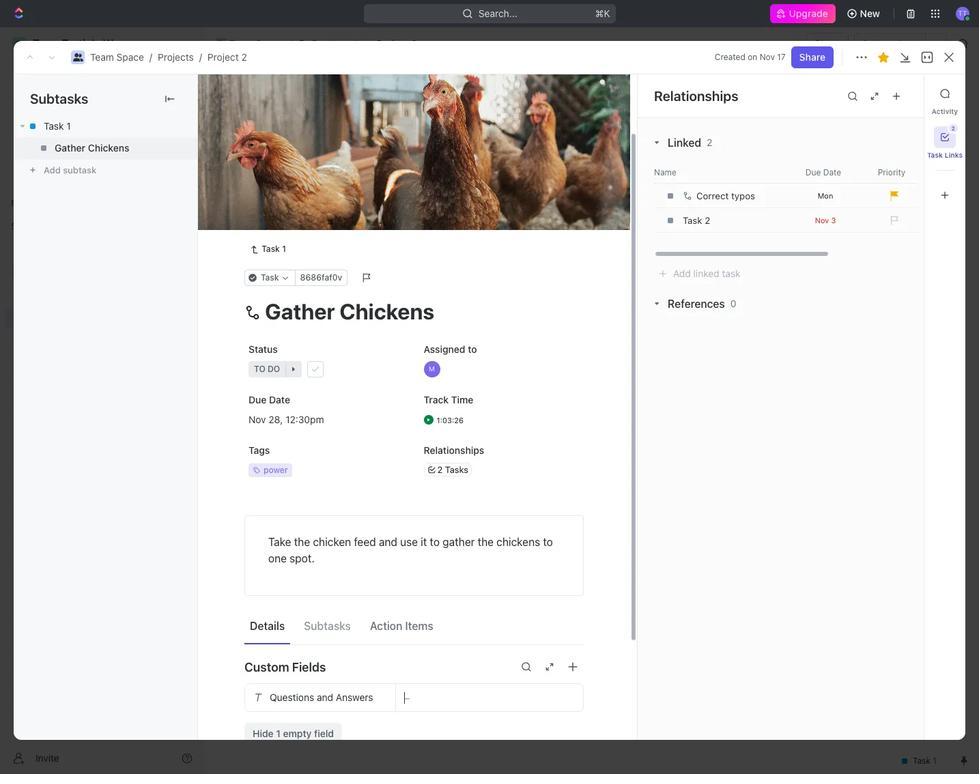 Task type: locate. For each thing, give the bounding box(es) containing it.
0 vertical spatial add task
[[881, 87, 922, 99]]

1 horizontal spatial add task
[[367, 193, 403, 203]]

1 horizontal spatial space
[[256, 38, 283, 49]]

reposition button
[[440, 203, 505, 225]]

0 vertical spatial add task button
[[873, 83, 930, 105]]

nov for nov 28 , 12:30 pm
[[249, 414, 266, 425]]

1 vertical spatial due
[[249, 394, 267, 406]]

user group image up home link
[[73, 53, 83, 61]]

0 horizontal spatial and
[[317, 692, 333, 704]]

1 vertical spatial task 1 link
[[245, 241, 292, 258]]

tasks
[[445, 464, 469, 475]]

0 horizontal spatial relationships
[[424, 445, 484, 456]]

links
[[945, 151, 963, 159]]

custom fields element
[[245, 684, 584, 745]]

user group image
[[217, 40, 226, 47], [73, 53, 83, 61]]

relationships up linked 2
[[654, 88, 739, 103]]

add task down task 2
[[275, 285, 316, 296]]

1 horizontal spatial due
[[806, 167, 821, 177]]

and left use
[[379, 536, 397, 549]]

inbox
[[33, 94, 57, 106]]

board link
[[252, 123, 282, 142]]

assignees
[[569, 160, 610, 170]]

0 vertical spatial space
[[256, 38, 283, 49]]

0 horizontal spatial due
[[249, 394, 267, 406]]

list link
[[304, 123, 323, 142]]

spot.
[[290, 553, 315, 565]]

0 horizontal spatial the
[[294, 536, 310, 549]]

and inside take the chicken feed and use it to gather the chickens to one spot.
[[379, 536, 397, 549]]

to do
[[253, 323, 279, 333], [254, 364, 280, 374]]

change cover button
[[505, 203, 583, 225]]

add down automations button
[[881, 87, 899, 99]]

1 vertical spatial add task button
[[351, 190, 409, 206]]

in
[[253, 193, 262, 203]]

user group image left team space
[[217, 40, 226, 47]]

time
[[451, 394, 474, 406]]

task inside dropdown button
[[261, 273, 279, 283]]

1 vertical spatial subtasks
[[304, 620, 351, 632]]

home
[[33, 71, 59, 83]]

0 horizontal spatial projects
[[158, 51, 194, 63]]

add left linked
[[673, 268, 691, 279]]

add task down automations button
[[881, 87, 922, 99]]

calendar link
[[346, 123, 389, 142]]

1 horizontal spatial team
[[229, 38, 253, 49]]

relationships up 2 tasks
[[424, 445, 484, 456]]

nov for nov 3
[[815, 215, 829, 224]]

1 vertical spatial share
[[800, 51, 826, 63]]

user group image
[[14, 268, 24, 276]]

share for 'share' button underneath 'upgrade'
[[815, 38, 841, 49]]

chickens
[[88, 142, 129, 154]]

team space
[[229, 38, 283, 49]]

references 0
[[668, 298, 737, 310]]

1 vertical spatial 1 button
[[307, 260, 326, 274]]

relationships inside task sidebar content section
[[654, 88, 739, 103]]

0 horizontal spatial nov
[[249, 414, 266, 425]]

docs link
[[5, 113, 198, 135]]

add
[[881, 87, 899, 99], [44, 165, 61, 175], [367, 193, 383, 203], [673, 268, 691, 279], [275, 285, 293, 296]]

answers
[[336, 692, 373, 704]]

to down status at the left top of page
[[254, 364, 266, 374]]

tree
[[5, 238, 198, 422]]

1 vertical spatial space
[[117, 51, 144, 63]]

set priority element
[[884, 210, 904, 231]]

space
[[256, 38, 283, 49], [117, 51, 144, 63]]

subtasks down home on the left top of the page
[[30, 91, 88, 107]]

due date
[[249, 394, 290, 406]]

add inside button
[[44, 165, 61, 175]]

nov left 28
[[249, 414, 266, 425]]

projects
[[312, 38, 348, 49], [158, 51, 194, 63]]

0 vertical spatial projects
[[312, 38, 348, 49]]

1 horizontal spatial subtasks
[[304, 620, 351, 632]]

⌘k
[[595, 8, 610, 19]]

due
[[806, 167, 821, 177], [249, 394, 267, 406]]

0 horizontal spatial project 2
[[237, 81, 318, 104]]

gather
[[443, 536, 475, 549]]

projects link
[[295, 36, 352, 52], [158, 51, 194, 63]]

0
[[731, 298, 737, 309]]

do
[[267, 323, 279, 333], [268, 364, 280, 374]]

1 horizontal spatial user group image
[[217, 40, 226, 47]]

2 horizontal spatial add task button
[[873, 83, 930, 105]]

0 vertical spatial team
[[229, 38, 253, 49]]

share for 'share' button right of 17
[[800, 51, 826, 63]]

to do down status at the left top of page
[[254, 364, 280, 374]]

0 vertical spatial 1 button
[[306, 236, 325, 250]]

2 vertical spatial add task
[[275, 285, 316, 296]]

2 horizontal spatial nov
[[815, 215, 829, 224]]

nov 28 , 12:30 pm
[[249, 414, 324, 425]]

add task button down automations button
[[873, 83, 930, 105]]

1 vertical spatial and
[[317, 692, 333, 704]]

and left "answers"
[[317, 692, 333, 704]]

add down task 2
[[275, 285, 293, 296]]

0 vertical spatial and
[[379, 536, 397, 549]]

1 horizontal spatial the
[[478, 536, 494, 549]]

to do up status at the left top of page
[[253, 323, 279, 333]]

gantt link
[[461, 123, 489, 142]]

do down status at the left top of page
[[268, 364, 280, 374]]

space inside team space link
[[256, 38, 283, 49]]

spaces
[[11, 221, 40, 232]]

2 vertical spatial add task button
[[269, 283, 321, 299]]

1 inside the "custom fields" element
[[276, 728, 281, 740]]

1 horizontal spatial team space link
[[212, 36, 287, 52]]

2 the from the left
[[478, 536, 494, 549]]

‎task 2
[[683, 215, 711, 226]]

subtasks up fields
[[304, 620, 351, 632]]

questions and answers
[[270, 692, 373, 704]]

1 vertical spatial relationships
[[424, 445, 484, 456]]

2 horizontal spatial add task
[[881, 87, 922, 99]]

add task button down task 2
[[269, 283, 321, 299]]

subtasks inside button
[[304, 620, 351, 632]]

2 inside linked 2
[[707, 137, 713, 148]]

1 vertical spatial to do
[[254, 364, 280, 374]]

tree inside sidebar navigation
[[5, 238, 198, 422]]

mon
[[818, 191, 834, 200]]

change
[[513, 208, 548, 219]]

set priority image
[[884, 210, 904, 231]]

task 1 link up chickens
[[14, 115, 197, 137]]

nov left '3'
[[815, 215, 829, 224]]

12:30
[[286, 414, 310, 425]]

0 vertical spatial relationships
[[654, 88, 739, 103]]

due inside dropdown button
[[806, 167, 821, 177]]

0 horizontal spatial team
[[90, 51, 114, 63]]

to right 'assigned'
[[468, 344, 477, 355]]

0 horizontal spatial space
[[117, 51, 144, 63]]

track
[[424, 394, 449, 406]]

Search tasks... text field
[[809, 155, 946, 176]]

1 horizontal spatial projects link
[[295, 36, 352, 52]]

favorites
[[11, 198, 47, 208]]

subtasks
[[30, 91, 88, 107], [304, 620, 351, 632]]

new button
[[841, 3, 889, 25]]

1 horizontal spatial and
[[379, 536, 397, 549]]

0 horizontal spatial project 2 link
[[208, 51, 247, 63]]

due left date
[[249, 394, 267, 406]]

tags power
[[249, 445, 288, 476]]

dashboards link
[[5, 136, 198, 158]]

and
[[379, 536, 397, 549], [317, 692, 333, 704]]

due for due date
[[806, 167, 821, 177]]

chicken
[[313, 536, 351, 549]]

1 button right task 2
[[307, 260, 326, 274]]

add task button
[[873, 83, 930, 105], [351, 190, 409, 206], [269, 283, 321, 299]]

2 tasks
[[437, 464, 469, 475]]

correct typos
[[697, 191, 755, 201]]

1 vertical spatial project
[[208, 51, 239, 63]]

nov left 17
[[760, 52, 775, 62]]

share right 17
[[800, 51, 826, 63]]

to right it
[[430, 536, 440, 549]]

0 vertical spatial project 2
[[377, 38, 417, 49]]

dashboards
[[33, 141, 86, 152]]

board
[[255, 126, 282, 138]]

reposition
[[448, 208, 496, 219]]

2 vertical spatial nov
[[249, 414, 266, 425]]

0 vertical spatial share
[[815, 38, 841, 49]]

assignees button
[[552, 157, 616, 173]]

1 horizontal spatial project 2
[[377, 38, 417, 49]]

team space link
[[212, 36, 287, 52], [90, 51, 144, 63]]

add task down calendar in the left top of the page
[[367, 193, 403, 203]]

project 2
[[377, 38, 417, 49], [237, 81, 318, 104]]

user group image inside team space link
[[217, 40, 226, 47]]

add task button down calendar link on the left of the page
[[351, 190, 409, 206]]

pm
[[310, 414, 324, 425]]

17
[[777, 52, 786, 62]]

1 vertical spatial do
[[268, 364, 280, 374]]

2 button
[[934, 124, 958, 148]]

share down 'upgrade'
[[815, 38, 841, 49]]

the right gather
[[478, 536, 494, 549]]

/
[[289, 38, 292, 49], [354, 38, 357, 49], [149, 51, 152, 63], [199, 51, 202, 63]]

1 button up 8686faf0v
[[306, 236, 325, 250]]

1 vertical spatial nov
[[815, 215, 829, 224]]

do up status at the left top of page
[[267, 323, 279, 333]]

3
[[831, 215, 836, 224]]

due left date at the right top of the page
[[806, 167, 821, 177]]

created
[[715, 52, 746, 62]]

task 1 link up task 2
[[245, 241, 292, 258]]

1 vertical spatial team
[[90, 51, 114, 63]]

0 horizontal spatial user group image
[[73, 53, 83, 61]]

1
[[66, 120, 71, 132], [299, 237, 303, 249], [319, 238, 323, 248], [282, 244, 286, 254], [320, 262, 324, 272], [276, 728, 281, 740]]

list
[[307, 126, 323, 138]]

1 horizontal spatial nov
[[760, 52, 775, 62]]

add down dashboards
[[44, 165, 61, 175]]

0 horizontal spatial add task button
[[269, 283, 321, 299]]

gantt
[[464, 126, 489, 138]]

to inside to do dropdown button
[[254, 364, 266, 374]]

add subtask button
[[14, 159, 197, 181]]

,
[[280, 414, 283, 425]]

0 vertical spatial due
[[806, 167, 821, 177]]

0 vertical spatial subtasks
[[30, 91, 88, 107]]

the up spot.
[[294, 536, 310, 549]]

1 the from the left
[[294, 536, 310, 549]]

1 horizontal spatial add task button
[[351, 190, 409, 206]]

1 vertical spatial project 2
[[237, 81, 318, 104]]

m
[[429, 365, 435, 373]]

activity
[[932, 107, 958, 115]]

change cover button
[[505, 203, 583, 225]]

1 vertical spatial add task
[[367, 193, 403, 203]]

change cover
[[513, 208, 575, 219]]

share
[[815, 38, 841, 49], [800, 51, 826, 63]]

0 vertical spatial task 1 link
[[14, 115, 197, 137]]

1 horizontal spatial relationships
[[654, 88, 739, 103]]

nov inside the nov 3 dropdown button
[[815, 215, 829, 224]]

0 vertical spatial user group image
[[217, 40, 226, 47]]



Task type: describe. For each thing, give the bounding box(es) containing it.
details
[[250, 620, 285, 632]]

0 horizontal spatial subtasks
[[30, 91, 88, 107]]

assigned
[[424, 344, 466, 355]]

linked
[[668, 137, 702, 149]]

2 inside button
[[952, 125, 956, 132]]

one
[[268, 553, 287, 565]]

1 vertical spatial user group image
[[73, 53, 83, 61]]

track time
[[424, 394, 474, 406]]

invite
[[36, 752, 59, 764]]

due date button
[[791, 167, 859, 178]]

task links
[[927, 151, 963, 159]]

add inside task sidebar content section
[[673, 268, 691, 279]]

to up status at the left top of page
[[253, 323, 265, 333]]

space for team space / projects / project 2
[[117, 51, 144, 63]]

team for team space / projects / project 2
[[90, 51, 114, 63]]

linked 2
[[668, 137, 713, 149]]

‎task 2 link
[[680, 209, 788, 232]]

tt
[[959, 9, 967, 17]]

new
[[860, 8, 880, 19]]

1 button for 2
[[307, 260, 326, 274]]

Edit task name text field
[[245, 299, 584, 325]]

action items
[[370, 620, 433, 632]]

fields
[[292, 660, 326, 675]]

task inside tab list
[[927, 151, 943, 159]]

0 horizontal spatial team space link
[[90, 51, 144, 63]]

nov 3
[[815, 215, 836, 224]]

it
[[421, 536, 427, 549]]

1 vertical spatial projects
[[158, 51, 194, 63]]

assigned to
[[424, 344, 477, 355]]

use
[[400, 536, 418, 549]]

priority button
[[859, 167, 928, 178]]

1 button for 1
[[306, 236, 325, 250]]

task sidebar navigation tab list
[[927, 83, 963, 206]]

1:03:26 button
[[420, 408, 584, 432]]

0 horizontal spatial projects link
[[158, 51, 194, 63]]

to do button
[[245, 357, 409, 382]]

0 vertical spatial project
[[377, 38, 409, 49]]

team space / projects / project 2
[[90, 51, 247, 63]]

table
[[414, 126, 439, 138]]

power
[[264, 465, 288, 476]]

priority
[[878, 167, 906, 177]]

favorites button
[[5, 195, 52, 212]]

28
[[269, 414, 280, 425]]

due for due date
[[249, 394, 267, 406]]

1 horizontal spatial project 2 link
[[360, 36, 421, 52]]

0 vertical spatial do
[[267, 323, 279, 333]]

created on nov 17
[[715, 52, 786, 62]]

nov 3 button
[[792, 215, 860, 225]]

calendar
[[348, 126, 389, 138]]

hide 1 empty field
[[253, 728, 334, 740]]

gather
[[55, 142, 85, 154]]

power button
[[245, 458, 409, 483]]

and inside the "custom fields" element
[[317, 692, 333, 704]]

date
[[269, 394, 290, 406]]

custom fields button
[[245, 651, 584, 684]]

8686faf0v button
[[295, 270, 348, 286]]

team for team space
[[229, 38, 253, 49]]

search...
[[478, 8, 517, 19]]

add linked task
[[673, 268, 741, 279]]

space for team space
[[256, 38, 283, 49]]

action items button
[[365, 614, 439, 638]]

0 vertical spatial to do
[[253, 323, 279, 333]]

automations
[[862, 38, 919, 49]]

mon button
[[792, 191, 860, 200]]

to right chickens at the bottom of page
[[543, 536, 553, 549]]

field
[[314, 728, 334, 740]]

‎task
[[683, 215, 703, 226]]

2 vertical spatial project
[[237, 81, 298, 104]]

docs
[[33, 117, 55, 129]]

1 horizontal spatial task 1 link
[[245, 241, 292, 258]]

add down calendar link on the left of the page
[[367, 193, 383, 203]]

do inside dropdown button
[[268, 364, 280, 374]]

share button right 17
[[791, 46, 834, 68]]

0 vertical spatial nov
[[760, 52, 775, 62]]

0 horizontal spatial task 1 link
[[14, 115, 197, 137]]

upgrade
[[790, 8, 829, 19]]

1 horizontal spatial projects
[[312, 38, 348, 49]]

custom fields
[[245, 660, 326, 675]]

sidebar navigation
[[0, 27, 204, 775]]

feed
[[354, 536, 376, 549]]

gather chickens link
[[14, 137, 197, 159]]

upgrade link
[[771, 4, 836, 23]]

task 2
[[275, 261, 304, 273]]

take
[[268, 536, 291, 549]]

share button down 'upgrade'
[[807, 33, 849, 55]]

– text field
[[396, 685, 583, 712]]

subtasks button
[[299, 614, 356, 638]]

typos
[[732, 191, 755, 201]]

1:03:26
[[437, 416, 464, 425]]

chickens
[[497, 536, 540, 549]]

in progress
[[253, 193, 309, 203]]

hide
[[253, 728, 274, 740]]

questions
[[270, 692, 314, 704]]

to do inside dropdown button
[[254, 364, 280, 374]]

m button
[[420, 357, 584, 382]]

linked
[[694, 268, 720, 279]]

empty
[[283, 728, 312, 740]]

status
[[249, 344, 278, 355]]

gather chickens
[[55, 142, 129, 154]]

progress
[[264, 193, 309, 203]]

name
[[654, 167, 677, 177]]

table link
[[412, 123, 439, 142]]

automations button
[[855, 33, 926, 54]]

take the chicken feed and use it to gather the chickens to one spot.
[[268, 536, 556, 565]]

inbox link
[[5, 89, 198, 111]]

add subtask
[[44, 165, 97, 175]]

details button
[[245, 614, 290, 638]]

task sidebar content section
[[635, 74, 979, 740]]

0 horizontal spatial add task
[[275, 285, 316, 296]]

action
[[370, 620, 403, 632]]

custom
[[245, 660, 289, 675]]

task button
[[245, 270, 295, 286]]

items
[[405, 620, 433, 632]]



Task type: vqa. For each thing, say whether or not it's contained in the screenshot.
"Add subtask"
yes



